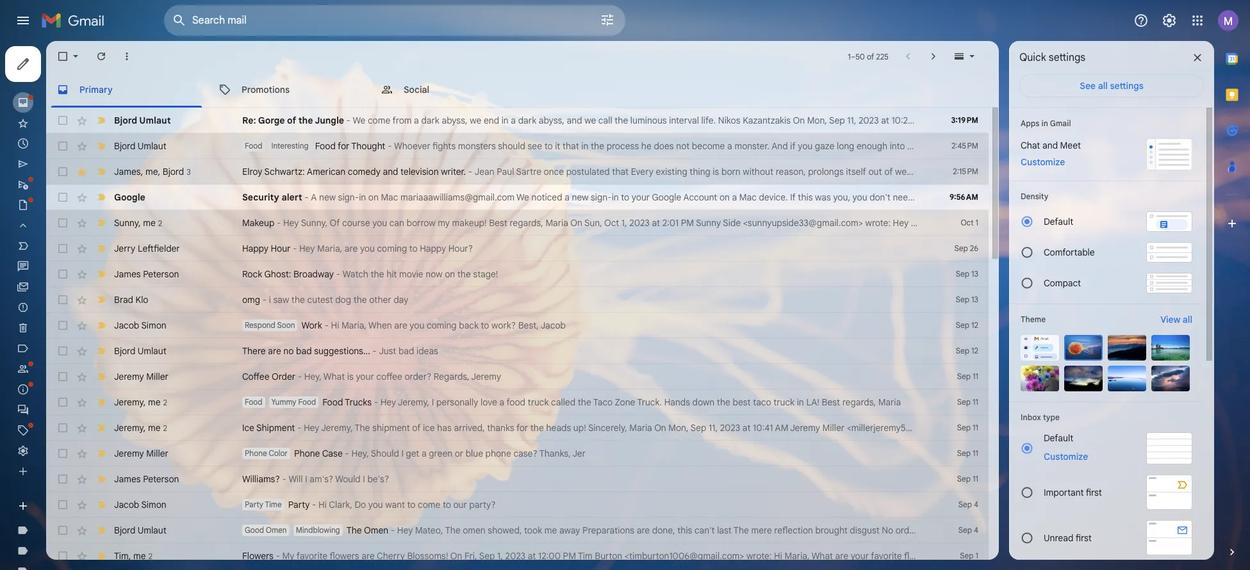 Task type: describe. For each thing, give the bounding box(es) containing it.
sep for 3rd row from the bottom of the 'main content' containing primary
[[958, 500, 972, 509]]

primary tab
[[46, 72, 207, 108]]

1 vertical spatial regards,
[[842, 397, 876, 408]]

at left 10:24
[[881, 115, 889, 126]]

wrote: down the omen - hey mateo, the omen showed, took me away preparations are done, this can't last the mere reflection brought disgust no ordeal to conquer, this firm slit it sheds upon the floor, dripping into a
[[746, 550, 772, 562]]

blossoms!
[[407, 550, 448, 562]]

2 for ice shipment
[[163, 423, 167, 433]]

jerry
[[114, 243, 135, 254]]

- right the 'hour'
[[293, 243, 297, 254]]

monster.
[[735, 140, 770, 152]]

sep 11 for williams? - will i am's? would i be's?
[[957, 474, 978, 484]]

0 horizontal spatial this
[[677, 525, 692, 536]]

1 horizontal spatial that
[[612, 166, 629, 177]]

1 truck from the left
[[528, 397, 549, 408]]

- right the order at bottom left
[[298, 371, 302, 383]]

a right noticed
[[565, 192, 570, 203]]

bjord left the 3
[[163, 166, 184, 177]]

1 vertical spatial sincerely,
[[588, 422, 627, 434]]

down
[[692, 397, 715, 408]]

sep for 10th row from the top of the 'main content' containing primary
[[956, 346, 969, 356]]

omen for good
[[266, 525, 287, 535]]

see
[[528, 140, 542, 152]]

i left personally
[[432, 397, 434, 408]]

0 horizontal spatial back
[[459, 320, 479, 331]]

flowers
[[330, 550, 359, 562]]

done,
[[652, 525, 675, 536]]

maria, left the when
[[341, 320, 367, 331]]

0 vertical spatial settings
[[1049, 51, 1086, 64]]

are up the watch
[[345, 243, 358, 254]]

security
[[242, 192, 279, 203]]

fri,
[[465, 550, 477, 562]]

- right shipment
[[297, 422, 301, 434]]

took
[[524, 525, 542, 536]]

williams?
[[242, 474, 280, 485]]

order?
[[405, 371, 431, 383]]

apps
[[1021, 119, 1040, 128]]

1 horizontal spatial sincerely,
[[1052, 217, 1091, 229]]

jacob for hi maria, when are you coming back to work? best, jacob
[[114, 320, 139, 331]]

2 horizontal spatial this
[[972, 525, 987, 536]]

bjord up tim , me 2 on the bottom left of page
[[114, 525, 135, 536]]

1 vertical spatial 1,
[[497, 550, 503, 562]]

settings image
[[1162, 13, 1177, 28]]

hey for ice shipment - hey jeremy, the shipment of ice has arrived, thanks for the heads up! sincerely, maria on mon, sep 11, 2023 at 10:41 am jeremy miller <millerjeremy500@gmail.com> wrote: hey, has the shipment of
[[304, 422, 319, 434]]

1 horizontal spatial abyss,
[[539, 115, 564, 126]]

of right type
[[1095, 422, 1104, 434]]

1 happy from the left
[[242, 243, 268, 254]]

good omen
[[245, 525, 287, 535]]

- right the jungle
[[346, 115, 351, 126]]

a right from
[[414, 115, 419, 126]]

existing
[[656, 166, 687, 177]]

to left the it
[[544, 140, 553, 152]]

at left 12:00
[[528, 550, 536, 562]]

at left 10:41
[[743, 422, 751, 434]]

case?
[[514, 448, 537, 459]]

on up if
[[793, 115, 805, 126]]

the left process at the top of the page
[[591, 140, 604, 152]]

rock ghost: broadway - watch the hit movie now on the stage!
[[242, 268, 498, 280]]

disgust
[[850, 525, 880, 536]]

umlaut up tim , me 2 on the bottom left of page
[[138, 525, 167, 536]]

2023 down the showed,
[[505, 550, 526, 562]]

comedy
[[348, 166, 381, 177]]

call
[[598, 115, 612, 126]]

1 sign- from the left
[[338, 192, 359, 203]]

your down every
[[632, 192, 650, 203]]

10:24
[[892, 115, 913, 126]]

sun,
[[584, 217, 602, 229]]

1 horizontal spatial back
[[1026, 140, 1046, 152]]

1 horizontal spatial on
[[445, 268, 455, 280]]

on left sun,
[[570, 217, 582, 229]]

density
[[1021, 192, 1049, 201]]

a right dripping
[[1171, 525, 1176, 536]]

- right makeup
[[277, 217, 281, 229]]

0 vertical spatial peterson
[[959, 115, 995, 126]]

- left a
[[305, 192, 309, 203]]

you up ideas
[[410, 320, 424, 331]]

jacob simon for work
[[114, 320, 166, 331]]

sep for 12th row from the bottom of the 'main content' containing primary
[[956, 269, 969, 279]]

- left my
[[276, 550, 280, 562]]

<james.peterson1902@gmail.com>
[[998, 115, 1138, 126]]

jeremy miller for 11th row
[[114, 371, 168, 383]]

a right get
[[422, 448, 427, 459]]

should
[[498, 140, 525, 152]]

wrote: down see all settings "button"
[[1141, 115, 1166, 126]]

2 horizontal spatial pm
[[1134, 166, 1147, 177]]

3:19 pm
[[951, 115, 978, 125]]

0 vertical spatial 1,
[[621, 217, 627, 229]]

2023 down best
[[720, 422, 740, 434]]

2 horizontal spatial on
[[720, 192, 730, 203]]

all for see
[[1098, 80, 1108, 92]]

0 vertical spatial is
[[713, 166, 719, 177]]

0 horizontal spatial is
[[347, 371, 354, 383]]

main content containing primary
[[46, 41, 1250, 570]]

customize inside chat and meet customize
[[1021, 156, 1065, 168]]

or
[[455, 448, 463, 459]]

- up mindblowing
[[312, 499, 316, 511]]

thing
[[690, 166, 710, 177]]

in down process at the top of the page
[[612, 192, 619, 203]]

1 horizontal spatial coming
[[427, 320, 457, 331]]

makeup?
[[1013, 217, 1050, 229]]

- left the just
[[373, 345, 377, 357]]

hey for food trucks - hey jeremy, i personally love a food truck called the taco zone truck. hands down the best taco truck in la! best regards, maria
[[380, 397, 396, 408]]

4 sep 11 from the top
[[957, 449, 978, 458]]

bjord umlaut for 2:45 pm
[[114, 140, 167, 152]]

to left our
[[443, 499, 451, 511]]

1 horizontal spatial this
[[798, 192, 813, 203]]

miller for fifth row from the bottom of the 'main content' containing primary
[[146, 448, 168, 459]]

day
[[394, 294, 408, 306]]

umlaut for sep 12
[[138, 345, 167, 357]]

row containing google
[[46, 185, 1090, 210]]

in right apps
[[1042, 119, 1048, 128]]

dies
[[957, 166, 974, 177]]

food left the 'trucks'
[[322, 397, 343, 408]]

yummy
[[271, 397, 296, 407]]

brad klo
[[114, 294, 148, 306]]

1 vertical spatial mon,
[[669, 422, 689, 434]]

11 for williams? - will i am's? would i be's?
[[973, 474, 978, 484]]

in right end
[[502, 115, 509, 126]]

dog
[[335, 294, 351, 306]]

row containing jerry leftfielder
[[46, 236, 989, 261]]

and right year
[[1075, 550, 1091, 562]]

peterson for rock ghost: broadway - watch the hit movie now on the stage!
[[143, 268, 179, 280]]

sep for row containing brad klo
[[956, 295, 969, 304]]

device.
[[759, 192, 788, 203]]

omg
[[242, 294, 260, 306]]

2 row from the top
[[46, 133, 1083, 159]]

trucks
[[345, 397, 372, 408]]

2 gaze from the left
[[1004, 140, 1024, 152]]

1 borrow from the left
[[407, 217, 436, 229]]

other
[[369, 294, 391, 306]]

sep for row containing jerry leftfielder
[[954, 243, 968, 253]]

on left tue,
[[1023, 166, 1035, 177]]

a
[[311, 192, 317, 203]]

all for view
[[1183, 314, 1192, 326]]

preparations
[[583, 525, 634, 536]]

me for makeup
[[143, 217, 156, 228]]

display density element
[[1021, 192, 1192, 201]]

0 horizontal spatial 11,
[[709, 422, 718, 434]]

1 horizontal spatial pm
[[681, 217, 694, 229]]

1 horizontal spatial for
[[516, 422, 528, 434]]

1 horizontal spatial party
[[288, 499, 310, 511]]

hour?
[[448, 243, 473, 254]]

called
[[551, 397, 576, 408]]

<timburton1006@gmail.com>
[[625, 550, 744, 562]]

me for ice
[[148, 422, 161, 433]]

end
[[484, 115, 499, 126]]

0 horizontal spatial hey,
[[304, 371, 322, 383]]

theme
[[1021, 315, 1046, 324]]

settings inside "button"
[[1110, 80, 1144, 92]]

whoever
[[394, 140, 430, 152]]

2 vertical spatial hi
[[774, 550, 782, 562]]

food up american
[[315, 140, 336, 152]]

2 default from the top
[[1044, 433, 1073, 444]]

apps in gmail
[[1021, 119, 1071, 128]]

gmail image
[[41, 8, 111, 33]]

i left get
[[401, 448, 404, 459]]

party inside party time party - hi clark, do you want to come to our party?
[[245, 500, 263, 509]]

wrote: down don't
[[865, 217, 891, 229]]

older image
[[927, 50, 940, 63]]

of right out
[[884, 166, 893, 177]]

social
[[404, 84, 429, 95]]

quick
[[1019, 51, 1046, 64]]

the left omen
[[445, 525, 460, 536]]

sep for 15th row from the top of the 'main content' containing primary
[[957, 474, 971, 484]]

the right has
[[1040, 422, 1053, 434]]

jacob for hi clark, do you want to come to our party?
[[114, 499, 139, 511]]

1 vertical spatial best
[[822, 397, 840, 408]]

the left floor,
[[1079, 525, 1092, 536]]

0 vertical spatial coming
[[377, 243, 407, 254]]

the right call
[[615, 115, 628, 126]]

3
[[187, 167, 191, 177]]

in up postulated at the top left of page
[[581, 140, 589, 152]]

best
[[733, 397, 751, 408]]

the left abyss
[[948, 140, 961, 152]]

an
[[907, 140, 917, 152]]

of left ice
[[412, 422, 421, 434]]

1 horizontal spatial what
[[812, 550, 833, 562]]

0 horizontal spatial on
[[368, 192, 379, 203]]

mindblowing
[[296, 525, 340, 535]]

james peterson for rock ghost: broadway
[[114, 268, 179, 280]]

2 new from the left
[[572, 192, 589, 203]]

1 horizontal spatial tim
[[578, 550, 592, 562]]

want
[[385, 499, 405, 511]]

2 shipment from the left
[[1055, 422, 1093, 434]]

, for flowers - my favorite flowers are cherry blossoms! on fri, sep 1, 2023 at 12:00 pm tim burton <timburton1006@gmail.com> wrote: hi maria, what are your favorite flowers? i know your wedding is next year and
[[129, 550, 131, 562]]

- left i
[[262, 294, 267, 306]]

jeremy miller for fifth row from the bottom of the 'main content' containing primary
[[114, 448, 168, 459]]

2 for makeup
[[158, 218, 162, 228]]

sep 13 for omg - i saw the cutest dog the other day
[[956, 295, 978, 304]]

row containing tim
[[46, 543, 1091, 569]]

year
[[1055, 550, 1073, 562]]

am's?
[[310, 474, 333, 485]]

the right saw at the left of page
[[291, 294, 305, 306]]

1 if from the left
[[790, 192, 796, 203]]

in left la!
[[797, 397, 804, 408]]

4 bjord umlaut from the top
[[114, 525, 167, 536]]

your left coffee
[[356, 371, 374, 383]]

jacob simon for party
[[114, 499, 166, 511]]

13 for rock ghost: broadway - watch the hit movie now on the stage!
[[971, 269, 978, 279]]

bjord for 2:45 pm
[[114, 140, 135, 152]]

0 horizontal spatial oct
[[604, 217, 619, 229]]

row containing brad klo
[[46, 287, 989, 313]]

not,
[[987, 192, 1003, 203]]

hey down need
[[893, 217, 909, 229]]

has
[[437, 422, 452, 434]]

0 horizontal spatial pm
[[563, 550, 576, 562]]

row containing james
[[46, 159, 1250, 185]]

order
[[272, 371, 295, 383]]

jeremy , me 2 for 12th row
[[114, 396, 167, 408]]

there
[[242, 345, 266, 357]]

taco
[[753, 397, 771, 408]]

course
[[342, 217, 370, 229]]

10:41
[[753, 422, 773, 434]]

2023 right 3, at the top of page
[[1083, 166, 1103, 177]]

gmail
[[1050, 119, 1071, 128]]

nikos
[[718, 115, 740, 126]]

in down comedy
[[359, 192, 366, 203]]

2 bad from the left
[[399, 345, 414, 357]]

row containing sunny
[[46, 210, 1118, 236]]

need
[[893, 192, 913, 203]]

1 mac from the left
[[381, 192, 398, 203]]

the left taco
[[578, 397, 591, 408]]

maria down noticed
[[546, 217, 568, 229]]

sep for 12th row
[[957, 397, 971, 407]]

i left 'know'
[[941, 550, 943, 562]]

1 favorite from the left
[[297, 550, 328, 562]]

first for important first
[[1086, 487, 1102, 498]]

2 horizontal spatial sunny
[[1093, 217, 1118, 229]]

chat and meet customize
[[1021, 140, 1081, 168]]

sep 11 for ice shipment - hey jeremy, the shipment of ice has arrived, thanks for the heads up! sincerely, maria on mon, sep 11, 2023 at 10:41 am jeremy miller <millerjeremy500@gmail.com> wrote: hey, has the shipment of
[[957, 423, 978, 433]]

0 horizontal spatial into
[[890, 140, 905, 152]]

0 vertical spatial come
[[368, 115, 390, 126]]

are left the cherry in the left of the page
[[362, 550, 375, 562]]

away
[[559, 525, 580, 536]]

toggle split pane mode image
[[953, 50, 966, 63]]

sep 12 for umlaut
[[956, 346, 978, 356]]

comfortable
[[1044, 247, 1095, 258]]

17 row from the top
[[46, 518, 1176, 543]]

1 shipment from the left
[[372, 422, 410, 434]]

12:00
[[538, 550, 561, 562]]

at left '2:01'
[[652, 217, 660, 229]]

omen
[[463, 525, 486, 536]]

a right the become
[[727, 140, 732, 152]]

monsters
[[458, 140, 496, 152]]

to down process at the top of the page
[[621, 192, 629, 203]]

account
[[683, 192, 717, 203]]

alert
[[282, 192, 302, 203]]

the right last
[[734, 525, 749, 536]]

1 horizontal spatial sunny
[[696, 217, 721, 229]]

2 horizontal spatial abyss,
[[920, 140, 945, 152]]

1 we from the left
[[470, 115, 481, 126]]

2 we from the left
[[584, 115, 596, 126]]

ghost:
[[264, 268, 291, 280]]

- right the 'trucks'
[[374, 397, 378, 408]]

sep 13 for rock ghost: broadway - watch the hit movie now on the stage!
[[956, 269, 978, 279]]

1 google from the left
[[114, 192, 145, 203]]

0 horizontal spatial sunny
[[114, 217, 138, 228]]

you right the help
[[1045, 192, 1060, 203]]

2 sep 4 from the top
[[958, 525, 978, 535]]

2023 left '2:01'
[[629, 217, 650, 229]]

should
[[371, 448, 399, 459]]

upon
[[1056, 525, 1077, 536]]

2023 up enough
[[859, 115, 879, 126]]

inbox type element
[[1021, 413, 1192, 422]]

i right the 'can'
[[957, 217, 959, 229]]

and right comedy
[[383, 166, 398, 177]]

customize button for chat and meet
[[1013, 154, 1073, 170]]

2 horizontal spatial oct
[[1056, 166, 1071, 177]]

not
[[676, 140, 690, 152]]

a up side
[[732, 192, 737, 203]]

a right love
[[499, 397, 504, 408]]

view all
[[1161, 314, 1192, 326]]

26
[[970, 243, 978, 253]]

the left best
[[717, 397, 730, 408]]

0 vertical spatial regards,
[[510, 217, 543, 229]]

just
[[379, 345, 396, 357]]

to right ordeal
[[924, 525, 932, 536]]

on left fri,
[[450, 550, 462, 562]]

can
[[389, 217, 404, 229]]

1 row from the top
[[46, 108, 1166, 133]]

maria, down of
[[317, 243, 342, 254]]

writer.
[[441, 166, 466, 177]]

your down not,
[[992, 217, 1011, 229]]

0 vertical spatial mon,
[[807, 115, 827, 126]]

food down coffee
[[245, 397, 262, 407]]

jeremy , me 2 for sixth row from the bottom of the 'main content' containing primary
[[114, 422, 167, 433]]

out
[[869, 166, 882, 177]]

you,
[[833, 192, 850, 203]]

1 horizontal spatial phone
[[294, 448, 320, 459]]

0 vertical spatial what
[[323, 371, 345, 383]]

hey left sunny,
[[283, 217, 299, 229]]

meet
[[1060, 140, 1081, 151]]

klo
[[136, 294, 148, 306]]

1 for wedding
[[976, 551, 978, 561]]

process
[[607, 140, 639, 152]]

the left heads at the left bottom
[[530, 422, 544, 434]]

do
[[926, 192, 937, 203]]

your down 'disgust'
[[851, 550, 869, 562]]

promotions tab
[[208, 72, 370, 108]]

0 vertical spatial am
[[915, 115, 929, 126]]

the left the stage!
[[457, 268, 471, 280]]

chance.
[[989, 166, 1021, 177]]



Task type: locate. For each thing, give the bounding box(es) containing it.
first for unread first
[[1076, 532, 1092, 544]]

social tab
[[370, 72, 532, 108]]

tue,
[[1037, 166, 1054, 177]]

omen for the
[[364, 525, 388, 536]]

i right will
[[305, 474, 307, 485]]

omg - i saw the cutest dog the other day
[[242, 294, 408, 306]]

are right the when
[[394, 320, 407, 331]]

la!
[[806, 397, 819, 408]]

food
[[315, 140, 336, 152], [245, 141, 262, 151], [322, 397, 343, 408], [245, 397, 262, 407], [298, 397, 316, 407]]

1 vertical spatial 1
[[976, 551, 978, 561]]

we
[[470, 115, 481, 126], [584, 115, 596, 126]]

thanks,
[[539, 448, 571, 459]]

8 row from the top
[[46, 287, 989, 313]]

jacob up tim , me 2 on the bottom left of page
[[114, 499, 139, 511]]

1 sep 11 from the top
[[957, 372, 978, 381]]

your
[[632, 192, 650, 203], [992, 217, 1011, 229], [356, 371, 374, 383], [851, 550, 869, 562], [969, 550, 987, 562]]

maria down truck.
[[629, 422, 652, 434]]

default
[[1044, 216, 1073, 227], [1044, 433, 1073, 444]]

1 horizontal spatial hi
[[331, 320, 339, 331]]

1 vertical spatial james peterson
[[114, 474, 179, 485]]

customize down chat
[[1021, 156, 1065, 168]]

coming up ideas
[[427, 320, 457, 331]]

12 for jacob simon
[[971, 320, 978, 330]]

0 horizontal spatial regards,
[[510, 217, 543, 229]]

1
[[976, 218, 978, 227], [976, 551, 978, 561]]

1 for borrow
[[976, 218, 978, 227]]

jer
[[573, 448, 586, 459]]

settings right quick at right
[[1049, 51, 1086, 64]]

1 dark from the left
[[421, 115, 439, 126]]

jeremy, for the
[[321, 422, 353, 434]]

maria, left the 'can'
[[911, 217, 936, 229]]

2 favorite from the left
[[871, 550, 902, 562]]

6 row from the top
[[46, 236, 989, 261]]

1 horizontal spatial regards,
[[842, 397, 876, 408]]

sep for row containing tim
[[960, 551, 974, 561]]

1 vertical spatial 13
[[971, 295, 978, 304]]

2 horizontal spatial hey,
[[1002, 422, 1020, 434]]

sign-
[[338, 192, 359, 203], [591, 192, 612, 203]]

sep 12 for simon
[[956, 320, 978, 330]]

0 horizontal spatial borrow
[[407, 217, 436, 229]]

we left call
[[584, 115, 596, 126]]

regards,
[[510, 217, 543, 229], [842, 397, 876, 408]]

simon for work
[[141, 320, 166, 331]]

all inside button
[[1183, 314, 1192, 326]]

re:
[[242, 115, 256, 126]]

food right yummy on the left bottom
[[298, 397, 316, 407]]

first right important
[[1086, 487, 1102, 498]]

now
[[426, 268, 443, 280]]

1 12 from the top
[[971, 320, 978, 330]]

2 12 from the top
[[971, 346, 978, 356]]

2 inside sunny , me 2
[[158, 218, 162, 228]]

wrote:
[[1141, 115, 1166, 126], [865, 217, 891, 229], [975, 422, 1000, 434], [746, 550, 772, 562]]

0 horizontal spatial 1,
[[497, 550, 503, 562]]

coffee
[[376, 371, 402, 383]]

tab list
[[1214, 41, 1250, 524], [46, 72, 999, 108]]

food down re:
[[245, 141, 262, 151]]

truck right taco
[[774, 397, 795, 408]]

into left the an on the right of page
[[890, 140, 905, 152]]

hey,
[[304, 371, 322, 383], [1002, 422, 1020, 434], [351, 448, 369, 459]]

the
[[298, 115, 313, 126], [615, 115, 628, 126], [591, 140, 604, 152], [948, 140, 961, 152], [371, 268, 384, 280], [457, 268, 471, 280], [291, 294, 305, 306], [353, 294, 367, 306], [578, 397, 591, 408], [717, 397, 730, 408], [530, 422, 544, 434], [1040, 422, 1053, 434], [1079, 525, 1092, 536]]

advanced search options image
[[595, 7, 620, 33]]

1 simon from the top
[[141, 320, 166, 331]]

sep for 11th row
[[957, 372, 971, 381]]

2 sep 12 from the top
[[956, 346, 978, 356]]

1 horizontal spatial omen
[[364, 525, 388, 536]]

2 jeremy , me 2 from the top
[[114, 422, 167, 433]]

16 row from the top
[[46, 492, 989, 518]]

if right device.
[[790, 192, 796, 203]]

11, up long
[[847, 115, 856, 126]]

hour
[[271, 243, 291, 254]]

bad right no
[[296, 345, 312, 357]]

sep
[[829, 115, 845, 126], [954, 243, 968, 253], [956, 269, 969, 279], [956, 295, 969, 304], [956, 320, 969, 330], [956, 346, 969, 356], [957, 372, 971, 381], [957, 397, 971, 407], [691, 422, 706, 434], [957, 423, 971, 433], [957, 449, 971, 458], [957, 474, 971, 484], [958, 500, 972, 509], [958, 525, 972, 535], [479, 550, 495, 562], [960, 551, 974, 561]]

secure
[[1062, 192, 1090, 203]]

1 vertical spatial for
[[516, 422, 528, 434]]

sign- up course
[[338, 192, 359, 203]]

sep for fifth row from the bottom of the 'main content' containing primary
[[957, 449, 971, 458]]

sunny up jerry
[[114, 217, 138, 228]]

2 horizontal spatial into
[[1154, 525, 1169, 536]]

None checkbox
[[56, 191, 69, 204], [56, 268, 69, 281], [56, 293, 69, 306], [56, 319, 69, 332], [56, 345, 69, 358], [56, 370, 69, 383], [56, 396, 69, 409], [56, 447, 69, 460], [56, 473, 69, 486], [56, 499, 69, 511], [56, 524, 69, 537], [56, 191, 69, 204], [56, 268, 69, 281], [56, 293, 69, 306], [56, 319, 69, 332], [56, 345, 69, 358], [56, 370, 69, 383], [56, 396, 69, 409], [56, 447, 69, 460], [56, 473, 69, 486], [56, 499, 69, 511], [56, 524, 69, 537]]

1 vertical spatial sep 12
[[956, 346, 978, 356]]

4:13
[[1116, 166, 1131, 177]]

11 for coffee order - hey, what is your coffee order? regards, jeremy
[[973, 372, 978, 381]]

5 sep 11 from the top
[[957, 474, 978, 484]]

2 james peterson from the top
[[114, 474, 179, 485]]

0 vertical spatial sep 12
[[956, 320, 978, 330]]

2 if from the left
[[979, 192, 985, 203]]

1 horizontal spatial best
[[822, 397, 840, 408]]

jeremy, up case
[[321, 422, 353, 434]]

party?
[[469, 499, 496, 511]]

1 vertical spatial come
[[418, 499, 440, 511]]

to up movie
[[409, 243, 418, 254]]

1 jeremy miller from the top
[[114, 371, 168, 383]]

more image
[[120, 50, 133, 63]]

2 horizontal spatial is
[[1026, 550, 1033, 562]]

1 vertical spatial that
[[612, 166, 629, 177]]

best,
[[518, 320, 539, 331]]

sunny
[[114, 217, 138, 228], [696, 217, 721, 229], [1093, 217, 1118, 229]]

hey left mateo, at the left
[[397, 525, 413, 536]]

shipment
[[372, 422, 410, 434], [1055, 422, 1093, 434]]

2 bjord umlaut from the top
[[114, 140, 167, 152]]

2 google from the left
[[652, 192, 681, 203]]

1 horizontal spatial shipment
[[1055, 422, 1093, 434]]

1 vertical spatial hi
[[318, 499, 327, 511]]

0 vertical spatial 13
[[971, 269, 978, 279]]

11, down down
[[709, 422, 718, 434]]

0 vertical spatial sep 13
[[956, 269, 978, 279]]

at left 4:13
[[1105, 166, 1113, 177]]

Search mail text field
[[192, 14, 564, 27]]

1 horizontal spatial jeremy,
[[398, 397, 429, 408]]

0 vertical spatial 12
[[971, 320, 978, 330]]

we
[[353, 115, 366, 126], [517, 192, 529, 203]]

sep 12
[[956, 320, 978, 330], [956, 346, 978, 356]]

and left the dies
[[940, 166, 955, 177]]

born
[[721, 166, 741, 177]]

0 horizontal spatial if
[[790, 192, 796, 203]]

0 vertical spatial jeremy,
[[398, 397, 429, 408]]

hey for happy hour - hey maria, are you coming to happy hour?
[[299, 243, 315, 254]]

1 default from the top
[[1044, 216, 1073, 227]]

- up the cherry in the left of the page
[[391, 525, 395, 536]]

this
[[798, 192, 813, 203], [677, 525, 692, 536], [972, 525, 987, 536]]

0 horizontal spatial abyss,
[[442, 115, 468, 126]]

1 horizontal spatial we
[[517, 192, 529, 203]]

1 horizontal spatial am
[[915, 115, 929, 126]]

into left the you.
[[1048, 140, 1063, 152]]

0 vertical spatial we
[[353, 115, 366, 126]]

hi for hi clark, do you want to come to our party?
[[318, 499, 327, 511]]

1 james peterson from the top
[[114, 268, 179, 280]]

1 sep 4 from the top
[[958, 500, 978, 509]]

2 borrow from the left
[[961, 217, 990, 229]]

umlaut for 3:19 pm
[[139, 115, 171, 126]]

2 vertical spatial peterson
[[143, 474, 179, 485]]

, for elroy schwartz: american comedy and television writer. - jean paul sartre once postulated that every existing thing is born without reason, prolongs itself out of weakness, and dies by chance. on tue, oct 3, 2023 at 4:13 pm maria williams <mariaaaw
[[141, 166, 143, 177]]

makeup
[[242, 217, 274, 229]]

theme element
[[1021, 313, 1046, 326]]

hit
[[386, 268, 397, 280]]

0 vertical spatial 1
[[976, 218, 978, 227]]

american
[[307, 166, 346, 177]]

customize inside button
[[1044, 451, 1088, 463]]

1 vertical spatial jeremy miller
[[114, 448, 168, 459]]

unread
[[1044, 532, 1074, 544]]

bjord umlaut up james , me , bjord 3
[[114, 140, 167, 152]]

12 for bjord umlaut
[[971, 346, 978, 356]]

0 vertical spatial all
[[1098, 80, 1108, 92]]

2 mac from the left
[[739, 192, 757, 203]]

1 vertical spatial jeremy,
[[321, 422, 353, 434]]

1 11 from the top
[[973, 372, 978, 381]]

11 row from the top
[[46, 364, 989, 390]]

will
[[289, 474, 303, 485]]

you.
[[1066, 140, 1083, 152]]

2 sep 11 from the top
[[957, 397, 978, 407]]

hey up broadway
[[299, 243, 315, 254]]

jeremy,
[[398, 397, 429, 408], [321, 422, 353, 434]]

2 sep 13 from the top
[[956, 295, 978, 304]]

1 jeremy , me 2 from the top
[[114, 396, 167, 408]]

mac
[[381, 192, 398, 203], [739, 192, 757, 203]]

1 new from the left
[[319, 192, 336, 203]]

bjord for sep 12
[[114, 345, 135, 357]]

refresh image
[[95, 50, 108, 63]]

1 horizontal spatial settings
[[1110, 80, 1144, 92]]

is left the next
[[1026, 550, 1033, 562]]

mac up can
[[381, 192, 398, 203]]

hi for hi maria, when are you coming back to work? best, jacob
[[331, 320, 339, 331]]

11
[[973, 372, 978, 381], [973, 397, 978, 407], [973, 423, 978, 433], [973, 449, 978, 458], [973, 474, 978, 484]]

search mail image
[[168, 9, 191, 32]]

1 horizontal spatial google
[[652, 192, 681, 203]]

sep for 10th row from the bottom
[[956, 320, 969, 330]]

5 row from the top
[[46, 210, 1118, 236]]

jeremy
[[114, 371, 144, 383], [471, 371, 501, 383], [114, 396, 143, 408], [114, 422, 143, 433], [790, 422, 820, 434], [114, 448, 144, 459]]

14 row from the top
[[46, 441, 989, 466]]

main content
[[46, 41, 1250, 570]]

2 13 from the top
[[971, 295, 978, 304]]

personally
[[436, 397, 478, 408]]

0 horizontal spatial that
[[563, 140, 579, 152]]

0 horizontal spatial tab list
[[46, 72, 999, 108]]

0 horizontal spatial hi
[[318, 499, 327, 511]]

williams? - will i am's? would i be's?
[[242, 474, 389, 485]]

into for it
[[1154, 525, 1169, 536]]

james peterson for williams?
[[114, 474, 179, 485]]

0 vertical spatial for
[[338, 140, 349, 152]]

me for flowers
[[133, 550, 146, 562]]

hey, left has
[[1002, 422, 1020, 434]]

10 row from the top
[[46, 338, 989, 364]]

kazantzakis
[[743, 115, 791, 126]]

peterson for williams? - will i am's? would i be's?
[[143, 474, 179, 485]]

this left "was"
[[798, 192, 813, 203]]

for right thanks
[[516, 422, 528, 434]]

0 horizontal spatial bad
[[296, 345, 312, 357]]

1 vertical spatial settings
[[1110, 80, 1144, 92]]

0 vertical spatial jacob simon
[[114, 320, 166, 331]]

does
[[654, 140, 674, 152]]

default down secure
[[1044, 216, 1073, 227]]

hey for the omen - hey mateo, the omen showed, took me away preparations are done, this can't last the mere reflection brought disgust no ordeal to conquer, this firm slit it sheds upon the floor, dripping into a
[[397, 525, 413, 536]]

1 bjord umlaut from the top
[[114, 115, 171, 126]]

1 4 from the top
[[974, 500, 978, 509]]

sunny down display density element
[[1093, 217, 1118, 229]]

simon down klo
[[141, 320, 166, 331]]

this left can't
[[677, 525, 692, 536]]

3 sep 11 from the top
[[957, 423, 978, 433]]

back left work?
[[459, 320, 479, 331]]

last
[[717, 525, 732, 536]]

1 horizontal spatial tab list
[[1214, 41, 1250, 524]]

1 1 from the top
[[976, 218, 978, 227]]

1 jacob simon from the top
[[114, 320, 166, 331]]

2 jeremy miller from the top
[[114, 448, 168, 459]]

bjord umlaut for 3:19 pm
[[114, 115, 171, 126]]

we left noticed
[[517, 192, 529, 203]]

3 bjord umlaut from the top
[[114, 345, 167, 357]]

navigation
[[0, 41, 154, 570]]

- right case
[[345, 448, 349, 459]]

0 horizontal spatial for
[[338, 140, 349, 152]]

, for makeup - hey sunny, of course you can borrow my makeup! best regards, maria on sun, oct 1, 2023 at 2:01 pm sunny side <sunnyupside33@gmail.com> wrote: hey maria, can i borrow your makeup? sincerely, sunny
[[138, 217, 141, 228]]

are left no
[[268, 345, 281, 357]]

hey down coffee
[[380, 397, 396, 408]]

3 row from the top
[[46, 159, 1250, 185]]

0 horizontal spatial what
[[323, 371, 345, 383]]

1 vertical spatial sep 4
[[958, 525, 978, 535]]

0 vertical spatial default
[[1044, 216, 1073, 227]]

12 row from the top
[[46, 390, 989, 415]]

there are no bad suggestions... - just bad ideas
[[242, 345, 438, 357]]

soon
[[277, 320, 295, 330]]

this left firm
[[972, 525, 987, 536]]

9 row from the top
[[46, 313, 989, 338]]

see all settings button
[[1019, 74, 1204, 97]]

tim
[[114, 550, 129, 562], [578, 550, 592, 562]]

1 horizontal spatial gaze
[[1004, 140, 1024, 152]]

7 row from the top
[[46, 261, 989, 287]]

0 vertical spatial james peterson
[[114, 268, 179, 280]]

1 horizontal spatial 11,
[[847, 115, 856, 126]]

phone left case
[[294, 448, 320, 459]]

2 11 from the top
[[973, 397, 978, 407]]

0 horizontal spatial jeremy,
[[321, 422, 353, 434]]

1 vertical spatial all
[[1183, 314, 1192, 326]]

jacob right best,
[[541, 320, 566, 331]]

yummy food
[[271, 397, 316, 407]]

type
[[1043, 413, 1060, 422]]

dark
[[421, 115, 439, 126], [518, 115, 536, 126]]

1 vertical spatial simon
[[141, 499, 166, 511]]

1 vertical spatial am
[[775, 422, 789, 434]]

i left be's?
[[363, 474, 365, 485]]

0 vertical spatial that
[[563, 140, 579, 152]]

oct 1
[[961, 218, 978, 227]]

burton
[[595, 550, 622, 562]]

tab list inside 'main content'
[[46, 72, 999, 108]]

2 sign- from the left
[[591, 192, 612, 203]]

every
[[631, 166, 654, 177]]

0 horizontal spatial favorite
[[297, 550, 328, 562]]

hi right work
[[331, 320, 339, 331]]

sep for sixth row from the bottom of the 'main content' containing primary
[[957, 423, 971, 433]]

0 vertical spatial jeremy miller
[[114, 371, 168, 383]]

None checkbox
[[56, 50, 69, 63], [56, 114, 69, 127], [56, 140, 69, 153], [56, 165, 69, 178], [56, 217, 69, 229], [56, 242, 69, 255], [56, 422, 69, 434], [56, 550, 69, 563], [56, 50, 69, 63], [56, 114, 69, 127], [56, 140, 69, 153], [56, 165, 69, 178], [56, 217, 69, 229], [56, 242, 69, 255], [56, 422, 69, 434], [56, 550, 69, 563]]

all inside "button"
[[1098, 80, 1108, 92]]

customize button for default
[[1036, 449, 1096, 465]]

television
[[401, 166, 439, 177]]

into for abyss,
[[1048, 140, 1063, 152]]

jacob simon up tim , me 2 on the bottom left of page
[[114, 499, 166, 511]]

2 for flowers
[[148, 551, 152, 561]]

1 vertical spatial miller
[[822, 422, 845, 434]]

, for ice shipment - hey jeremy, the shipment of ice has arrived, thanks for the heads up! sincerely, maria on mon, sep 11, 2023 at 10:41 am jeremy miller <millerjeremy500@gmail.com> wrote: hey, has the shipment of
[[143, 422, 146, 433]]

back down apps
[[1026, 140, 1046, 152]]

sep 11 for coffee order - hey, what is your coffee order? regards, jeremy
[[957, 372, 978, 381]]

- right work
[[324, 320, 329, 331]]

phone inside phone color phone case - hey, should i get a green or blue phone case? thanks, jer
[[245, 449, 267, 458]]

and inside chat and meet customize
[[1043, 140, 1058, 151]]

from
[[393, 115, 412, 126]]

pm right 4:13
[[1134, 166, 1147, 177]]

what
[[323, 371, 345, 383], [812, 550, 833, 562]]

0 horizontal spatial all
[[1098, 80, 1108, 92]]

0 horizontal spatial dark
[[421, 115, 439, 126]]

a right end
[[511, 115, 516, 126]]

and left call
[[567, 115, 582, 126]]

that left every
[[612, 166, 629, 177]]

has
[[1022, 422, 1037, 434]]

and right chat
[[1043, 140, 1058, 151]]

0 horizontal spatial gaze
[[815, 140, 835, 152]]

you up rock ghost: broadway - watch the hit movie now on the stage! on the left
[[360, 243, 375, 254]]

by
[[977, 166, 986, 177]]

you left can
[[372, 217, 387, 229]]

phone
[[294, 448, 320, 459], [245, 449, 267, 458]]

oct
[[1056, 166, 1071, 177], [604, 217, 619, 229], [961, 218, 974, 227]]

the down do
[[346, 525, 362, 536]]

support image
[[1134, 13, 1149, 28]]

to left the do
[[916, 192, 924, 203]]

2 1 from the top
[[976, 551, 978, 561]]

13 for omg - i saw the cutest dog the other day
[[971, 295, 978, 304]]

maria up <millerjeremy500@gmail.com>
[[878, 397, 901, 408]]

2 happy from the left
[[420, 243, 446, 254]]

mon, right kazantzakis
[[807, 115, 827, 126]]

bjord down primary tab
[[114, 115, 137, 126]]

food for thought - whoever fights monsters should see to it that in the process he does not become a monster. and if you gaze long enough into an abyss, the abyss will gaze back into you.
[[315, 140, 1083, 152]]

4 row from the top
[[46, 185, 1090, 210]]

primary
[[79, 84, 113, 95]]

0 vertical spatial 4
[[974, 500, 978, 509]]

tab list containing primary
[[46, 72, 999, 108]]

11 for ice shipment - hey jeremy, the shipment of ice has arrived, thanks for the heads up! sincerely, maria on mon, sep 11, 2023 at 10:41 am jeremy miller <millerjeremy500@gmail.com> wrote: hey, has the shipment of
[[973, 423, 978, 433]]

1 bad from the left
[[296, 345, 312, 357]]

1 horizontal spatial mon,
[[807, 115, 827, 126]]

maria, down reflection at the right of the page
[[785, 550, 810, 562]]

is left born
[[713, 166, 719, 177]]

1 vertical spatial is
[[347, 371, 354, 383]]

1 horizontal spatial favorite
[[871, 550, 902, 562]]

mon,
[[807, 115, 827, 126], [669, 422, 689, 434]]

security alert - a new sign-in on mac mariaaawilliams@gmail.com we noticed a new sign-in to your google account on a mac device. if this was you, you don't need to do anything. if not, we'll help you secure
[[242, 192, 1090, 203]]

2 jacob simon from the top
[[114, 499, 166, 511]]

bad
[[296, 345, 312, 357], [399, 345, 414, 357]]

15 row from the top
[[46, 466, 989, 492]]

2 horizontal spatial hi
[[774, 550, 782, 562]]

1 right 'know'
[[976, 551, 978, 561]]

1 sep 13 from the top
[[956, 269, 978, 279]]

5 11 from the top
[[973, 474, 978, 484]]

row
[[46, 108, 1166, 133], [46, 133, 1083, 159], [46, 159, 1250, 185], [46, 185, 1090, 210], [46, 210, 1118, 236], [46, 236, 989, 261], [46, 261, 989, 287], [46, 287, 989, 313], [46, 313, 989, 338], [46, 338, 989, 364], [46, 364, 989, 390], [46, 390, 989, 415], [46, 415, 1104, 441], [46, 441, 989, 466], [46, 466, 989, 492], [46, 492, 989, 518], [46, 518, 1176, 543], [46, 543, 1091, 569]]

4 11 from the top
[[973, 449, 978, 458]]

2 dark from the left
[[518, 115, 536, 126]]

13 row from the top
[[46, 415, 1104, 441]]

18 row from the top
[[46, 543, 1091, 569]]

1 vertical spatial back
[[459, 320, 479, 331]]

2 4 from the top
[[974, 525, 978, 535]]

- right 'thought'
[[388, 140, 392, 152]]

0 horizontal spatial truck
[[528, 397, 549, 408]]

me for elroy
[[145, 166, 158, 177]]

customize
[[1021, 156, 1065, 168], [1044, 451, 1088, 463]]

simon for party
[[141, 499, 166, 511]]

2023
[[859, 115, 879, 126], [1083, 166, 1103, 177], [629, 217, 650, 229], [720, 422, 740, 434], [505, 550, 526, 562]]

0 horizontal spatial coming
[[377, 243, 407, 254]]

james peterson
[[114, 268, 179, 280], [114, 474, 179, 485]]

0 horizontal spatial tim
[[114, 550, 129, 562]]

None search field
[[164, 5, 625, 36]]

broadway
[[293, 268, 334, 280]]

next
[[1035, 550, 1053, 562]]

1 vertical spatial customize
[[1044, 451, 1088, 463]]

our
[[453, 499, 467, 511]]

come up mateo, at the left
[[418, 499, 440, 511]]

happy left the 'hour'
[[242, 243, 268, 254]]

umlaut for 2:45 pm
[[138, 140, 167, 152]]

1 vertical spatial customize button
[[1036, 449, 1096, 465]]

view all button
[[1153, 312, 1200, 327]]

0 vertical spatial customize
[[1021, 156, 1065, 168]]

0 horizontal spatial sincerely,
[[588, 422, 627, 434]]

2 inside tim , me 2
[[148, 551, 152, 561]]

jeremy, for i
[[398, 397, 429, 408]]

quick settings element
[[1019, 51, 1086, 74]]

3 11 from the top
[[973, 423, 978, 433]]

- left 'jean'
[[468, 166, 472, 177]]

bjord for 3:19 pm
[[114, 115, 137, 126]]

all right view
[[1183, 314, 1192, 326]]

2 truck from the left
[[774, 397, 795, 408]]

what down brought
[[812, 550, 833, 562]]

1 vertical spatial 12
[[971, 346, 978, 356]]

i
[[957, 217, 959, 229], [432, 397, 434, 408], [401, 448, 404, 459], [305, 474, 307, 485], [363, 474, 365, 485], [941, 550, 943, 562]]

oct left 3, at the top of page
[[1056, 166, 1071, 177]]

umlaut up james , me , bjord 3
[[138, 140, 167, 152]]

maria,
[[911, 217, 936, 229], [317, 243, 342, 254], [341, 320, 367, 331], [785, 550, 810, 562]]

1 vertical spatial what
[[812, 550, 833, 562]]

miller for 11th row
[[146, 371, 168, 383]]

1 horizontal spatial truck
[[774, 397, 795, 408]]

sincerely, down secure
[[1052, 217, 1091, 229]]

2 simon from the top
[[141, 499, 166, 511]]

main menu image
[[15, 13, 31, 28]]

0 horizontal spatial best
[[489, 217, 507, 229]]

1 gaze from the left
[[815, 140, 835, 152]]

1 vertical spatial 11,
[[709, 422, 718, 434]]

1 horizontal spatial 1,
[[621, 217, 627, 229]]

favorite right my
[[297, 550, 328, 562]]

truck right food
[[528, 397, 549, 408]]

bjord umlaut for sep 12
[[114, 345, 167, 357]]

wrote: left has
[[975, 422, 1000, 434]]

1 sep 12 from the top
[[956, 320, 978, 330]]

1 horizontal spatial oct
[[961, 218, 974, 227]]

postulated
[[566, 166, 610, 177]]

1 13 from the top
[[971, 269, 978, 279]]

2 vertical spatial hey,
[[351, 448, 369, 459]]

google up sunny , me 2
[[114, 192, 145, 203]]

are down brought
[[835, 550, 848, 562]]

you right do
[[368, 499, 383, 511]]

- left the watch
[[336, 268, 340, 280]]

unread first
[[1044, 532, 1092, 544]]

phone color phone case - hey, should i get a green or blue phone case? thanks, jer
[[245, 448, 586, 459]]

the left "hit"
[[371, 268, 384, 280]]



Task type: vqa. For each thing, say whether or not it's contained in the screenshot.
Candela
no



